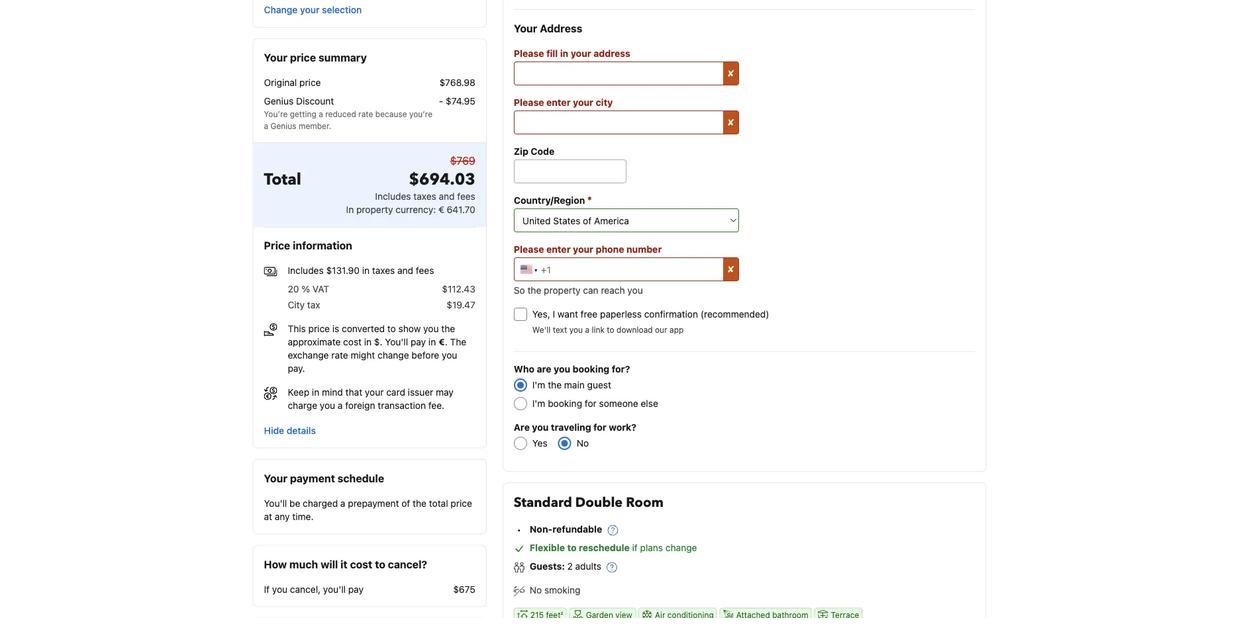 Task type: describe. For each thing, give the bounding box(es) containing it.
€ 641.70
[[439, 204, 476, 215]]

$112.43
[[442, 284, 476, 295]]

0 vertical spatial for
[[585, 399, 597, 409]]

the
[[450, 337, 467, 348]]

information
[[293, 240, 352, 252]]

you'll inside this price is converted to show you the approximate cost in $. you'll pay in
[[385, 337, 408, 348]]

a up member. in the top of the page
[[319, 109, 323, 119]]

your for your address
[[514, 22, 538, 35]]

enter for city
[[547, 97, 571, 108]]

that
[[346, 387, 363, 398]]

includes for $131.90
[[288, 265, 324, 276]]

1 horizontal spatial property
[[544, 285, 581, 296]]

includes $131.90 in taxes and fees
[[288, 265, 434, 276]]

you're
[[264, 109, 288, 119]]

currency:
[[396, 204, 436, 215]]

your payment schedule
[[264, 472, 384, 485]]

0 vertical spatial genius
[[264, 96, 294, 107]]

you up yes
[[532, 422, 549, 433]]

please for please fill in your address
[[514, 48, 544, 59]]

selection
[[322, 4, 362, 15]]

time.
[[292, 511, 314, 522]]

free
[[581, 309, 598, 320]]

how
[[264, 558, 287, 571]]

i
[[553, 309, 555, 320]]

tax
[[307, 300, 320, 311]]

please for please enter your city
[[514, 97, 544, 108]]

price inside you'll be charged a prepayment of the total price at any time.
[[451, 498, 472, 509]]

traveling
[[551, 422, 591, 433]]

this price is converted to show you the approximate cost in $. you'll pay in
[[288, 324, 455, 348]]

address
[[594, 48, 631, 59]]

€
[[439, 337, 445, 348]]

please fill in your address
[[514, 48, 631, 59]]

you right reach
[[628, 285, 643, 296]]

main
[[564, 380, 585, 391]]

you inside yes, i want free paperless confirmation (recommended) we'll text you a link to download our app
[[570, 325, 583, 335]]

text
[[553, 325, 567, 335]]

1 vertical spatial genius
[[271, 121, 297, 131]]

in left €
[[429, 337, 436, 348]]

plans
[[640, 543, 663, 554]]

be
[[290, 498, 300, 509]]

who
[[514, 364, 535, 375]]

i'm booking for someone else
[[533, 399, 658, 409]]

any
[[275, 511, 290, 522]]

*
[[588, 194, 592, 206]]

change for plans
[[666, 543, 697, 554]]

work?
[[609, 422, 637, 433]]

issuer
[[408, 387, 433, 398]]

.
[[445, 337, 448, 348]]

rate inside . the exchange rate might change before you pay.
[[331, 350, 348, 361]]

20 % vat
[[288, 284, 329, 295]]

includes taxes and fees in property currency: € 641.70
[[346, 191, 476, 215]]

price
[[264, 240, 290, 252]]

we'll
[[533, 325, 551, 335]]

keep in mind that your card issuer may charge you a foreign transaction fee.
[[288, 387, 454, 411]]

city
[[288, 300, 305, 311]]

confirmation
[[644, 309, 698, 320]]

someone
[[599, 399, 639, 409]]

original
[[264, 77, 297, 88]]

how much will it cost to cancel?
[[264, 558, 427, 571]]

rate inside genius discount you're getting a reduced rate because you're a genius member. - $74.95
[[359, 109, 373, 119]]

no smoking
[[530, 585, 581, 596]]

non-refundable
[[530, 524, 603, 535]]

country/region *
[[514, 194, 592, 206]]

show
[[399, 324, 421, 335]]

in right $131.90
[[362, 265, 370, 276]]

you'll
[[323, 584, 346, 595]]

guests: 2 adults
[[530, 562, 602, 572]]

it
[[341, 558, 348, 571]]

are
[[537, 364, 552, 375]]

i'm for i'm booking for someone else
[[533, 399, 546, 409]]

are
[[514, 422, 530, 433]]

summary
[[319, 51, 367, 64]]

your address
[[514, 22, 583, 35]]

and inside includes taxes and fees in property currency: € 641.70
[[439, 191, 455, 202]]

details
[[287, 425, 316, 436]]

change your selection link
[[259, 0, 367, 22]]

mind
[[322, 387, 343, 398]]

the inside this price is converted to show you the approximate cost in $. you'll pay in
[[441, 324, 455, 335]]

number
[[627, 244, 662, 255]]

20
[[288, 284, 299, 295]]

standard double room
[[514, 494, 664, 512]]

1 vertical spatial cost
[[350, 558, 373, 571]]

a inside you'll be charged a prepayment of the total price at any time.
[[341, 498, 346, 509]]

0 horizontal spatial fees
[[416, 265, 434, 276]]

-
[[439, 96, 443, 107]]

your left city in the top of the page
[[573, 97, 594, 108]]

vat
[[313, 284, 329, 295]]

the inside you'll be charged a prepayment of the total price at any time.
[[413, 498, 427, 509]]

%
[[302, 284, 310, 295]]

change for might
[[378, 350, 409, 361]]

1 vertical spatial taxes
[[372, 265, 395, 276]]

1 vertical spatial pay
[[348, 584, 364, 595]]

paperless
[[600, 309, 642, 320]]

$131.90
[[326, 265, 360, 276]]

2
[[567, 562, 573, 572]]

foreign
[[345, 401, 375, 411]]

you'll be charged a prepayment of the total price at any time.
[[264, 498, 472, 522]]

double
[[576, 494, 623, 512]]

i'm the main guest
[[533, 380, 612, 391]]

so
[[514, 285, 525, 296]]

in
[[346, 204, 354, 215]]

i'm for i'm the main guest
[[533, 380, 546, 391]]

room
[[626, 494, 664, 512]]

you inside this price is converted to show you the approximate cost in $. you'll pay in
[[424, 324, 439, 335]]

property inside includes taxes and fees in property currency: € 641.70
[[356, 204, 393, 215]]

city tax
[[288, 300, 320, 311]]

non-
[[530, 524, 553, 535]]

before
[[412, 350, 439, 361]]

your left the phone
[[573, 244, 594, 255]]

•
[[517, 525, 521, 536]]



Task type: locate. For each thing, give the bounding box(es) containing it.
may
[[436, 387, 454, 398]]

0 horizontal spatial taxes
[[372, 265, 395, 276]]

1 horizontal spatial you'll
[[385, 337, 408, 348]]

includes up "%"
[[288, 265, 324, 276]]

0 vertical spatial taxes
[[414, 191, 436, 202]]

your for your payment schedule
[[264, 472, 288, 485]]

genius down you're
[[271, 121, 297, 131]]

converted
[[342, 324, 385, 335]]

your up original
[[264, 51, 288, 64]]

cost
[[343, 337, 362, 348], [350, 558, 373, 571]]

$769 $694.03
[[409, 155, 476, 190]]

rate right reduced
[[359, 109, 373, 119]]

phone
[[596, 244, 625, 255]]

to left show
[[388, 324, 396, 335]]

a left link
[[585, 325, 590, 335]]

1 vertical spatial i'm
[[533, 399, 546, 409]]

booking up "guest"
[[573, 364, 610, 375]]

because
[[376, 109, 407, 119]]

cancel,
[[290, 584, 321, 595]]

1 vertical spatial you'll
[[264, 498, 287, 509]]

your for your price summary
[[264, 51, 288, 64]]

zip
[[514, 146, 529, 157]]

link
[[592, 325, 605, 335]]

1 vertical spatial booking
[[548, 399, 582, 409]]

who are you booking for? element
[[514, 363, 976, 411]]

reduced
[[325, 109, 356, 119]]

fees inside includes taxes and fees in property currency: € 641.70
[[457, 191, 476, 202]]

are you traveling for work? element
[[503, 421, 976, 451]]

you right text
[[570, 325, 583, 335]]

and up € 641.70
[[439, 191, 455, 202]]

your right fill
[[571, 48, 592, 59]]

please enter your phone number alert
[[514, 243, 740, 256]]

to right link
[[607, 325, 615, 335]]

a
[[319, 109, 323, 119], [264, 121, 268, 131], [585, 325, 590, 335], [338, 401, 343, 411], [341, 498, 346, 509]]

fees up show
[[416, 265, 434, 276]]

you right are
[[554, 364, 571, 375]]

you inside . the exchange rate might change before you pay.
[[442, 350, 457, 361]]

yes, i want free paperless confirmation (recommended) we'll text you a link to download our app
[[533, 309, 770, 335]]

3 please from the top
[[514, 244, 544, 255]]

cost right it
[[350, 558, 373, 571]]

None text field
[[514, 111, 740, 135]]

0 vertical spatial please
[[514, 48, 544, 59]]

you down mind
[[320, 401, 335, 411]]

please enter your city alert
[[514, 96, 740, 109]]

taxes up currency: at left
[[414, 191, 436, 202]]

you're
[[409, 109, 433, 119]]

change
[[264, 4, 298, 15]]

city
[[596, 97, 613, 108]]

total
[[264, 169, 301, 190]]

$768.98
[[440, 77, 476, 88]]

price up original price
[[290, 51, 316, 64]]

2 please from the top
[[514, 97, 544, 108]]

enter left city in the top of the page
[[547, 97, 571, 108]]

booking down i'm the main guest
[[548, 399, 582, 409]]

pay
[[411, 337, 426, 348], [348, 584, 364, 595]]

app
[[670, 325, 684, 335]]

pay.
[[288, 363, 305, 374]]

1 horizontal spatial change
[[666, 543, 697, 554]]

cost inside this price is converted to show you the approximate cost in $. you'll pay in
[[343, 337, 362, 348]]

0 horizontal spatial rate
[[331, 350, 348, 361]]

hide details
[[264, 425, 316, 436]]

your left address
[[514, 22, 538, 35]]

can
[[583, 285, 599, 296]]

the inside who are you booking for? element
[[548, 380, 562, 391]]

your left payment
[[264, 472, 288, 485]]

taxes inside includes taxes and fees in property currency: € 641.70
[[414, 191, 436, 202]]

refundable
[[553, 524, 603, 535]]

download
[[617, 325, 653, 335]]

1 vertical spatial no
[[530, 585, 542, 596]]

price inside this price is converted to show you the approximate cost in $. you'll pay in
[[308, 324, 330, 335]]

for down "guest"
[[585, 399, 597, 409]]

you right if
[[272, 584, 288, 595]]

charged
[[303, 498, 338, 509]]

0 horizontal spatial pay
[[348, 584, 364, 595]]

for?
[[612, 364, 630, 375]]

please enter your phone number
[[514, 244, 662, 255]]

price up discount
[[300, 77, 321, 88]]

standard
[[514, 494, 572, 512]]

0 vertical spatial change
[[378, 350, 409, 361]]

Zip Code text field
[[514, 160, 627, 184]]

flexible
[[530, 543, 565, 554]]

if
[[632, 543, 638, 554]]

price for this
[[308, 324, 330, 335]]

fee.
[[429, 401, 445, 411]]

booking
[[573, 364, 610, 375], [548, 399, 582, 409]]

change your selection
[[264, 4, 362, 15]]

property
[[356, 204, 393, 215], [544, 285, 581, 296]]

the up . in the left bottom of the page
[[441, 324, 455, 335]]

cost up 'might'
[[343, 337, 362, 348]]

change
[[378, 350, 409, 361], [666, 543, 697, 554]]

if you cancel, you'll pay
[[264, 584, 364, 595]]

0 horizontal spatial you'll
[[264, 498, 287, 509]]

a inside yes, i want free paperless confirmation (recommended) we'll text you a link to download our app
[[585, 325, 590, 335]]

0 vertical spatial pay
[[411, 337, 426, 348]]

1 vertical spatial fees
[[416, 265, 434, 276]]

0 horizontal spatial includes
[[288, 265, 324, 276]]

includes inside includes taxes and fees in property currency: € 641.70
[[375, 191, 411, 202]]

to left cancel?
[[375, 558, 386, 571]]

original price
[[264, 77, 321, 88]]

please left fill
[[514, 48, 544, 59]]

want
[[558, 309, 578, 320]]

property up want
[[544, 285, 581, 296]]

please
[[514, 48, 544, 59], [514, 97, 544, 108], [514, 244, 544, 255]]

you'll inside you'll be charged a prepayment of the total price at any time.
[[264, 498, 287, 509]]

your inside 'keep in mind that your card issuer may charge you a foreign transaction fee.'
[[365, 387, 384, 398]]

pay right "you'll"
[[348, 584, 364, 595]]

0 horizontal spatial change
[[378, 350, 409, 361]]

to
[[388, 324, 396, 335], [607, 325, 615, 335], [567, 543, 577, 554], [375, 558, 386, 571]]

0 vertical spatial property
[[356, 204, 393, 215]]

0 vertical spatial and
[[439, 191, 455, 202]]

in inside alert
[[560, 48, 569, 59]]

to up 2
[[567, 543, 577, 554]]

please up zip code
[[514, 97, 544, 108]]

change inside . the exchange rate might change before you pay.
[[378, 350, 409, 361]]

to inside yes, i want free paperless confirmation (recommended) we'll text you a link to download our app
[[607, 325, 615, 335]]

no for no
[[577, 438, 589, 449]]

price up approximate
[[308, 324, 330, 335]]

0 vertical spatial you'll
[[385, 337, 408, 348]]

in left mind
[[312, 387, 320, 398]]

rate
[[359, 109, 373, 119], [331, 350, 348, 361]]

2 vertical spatial please
[[514, 244, 544, 255]]

this
[[288, 324, 306, 335]]

0 vertical spatial i'm
[[533, 380, 546, 391]]

2 vertical spatial your
[[264, 472, 288, 485]]

will
[[321, 558, 338, 571]]

property right the in
[[356, 204, 393, 215]]

change right plans on the right
[[666, 543, 697, 554]]

please up so
[[514, 244, 544, 255]]

$694.03
[[409, 169, 476, 190]]

your price summary
[[264, 51, 367, 64]]

exchange
[[288, 350, 329, 361]]

a inside 'keep in mind that your card issuer may charge you a foreign transaction fee.'
[[338, 401, 343, 411]]

a down you're
[[264, 121, 268, 131]]

price right total
[[451, 498, 472, 509]]

a right charged
[[341, 498, 346, 509]]

includes up currency: at left
[[375, 191, 411, 202]]

you inside 'keep in mind that your card issuer may charge you a foreign transaction fee.'
[[320, 401, 335, 411]]

+1 text field
[[514, 258, 740, 282]]

1 enter from the top
[[547, 97, 571, 108]]

in left $.
[[364, 337, 372, 348]]

1 horizontal spatial and
[[439, 191, 455, 202]]

(recommended)
[[701, 309, 770, 320]]

includes for taxes
[[375, 191, 411, 202]]

no inside are you traveling for work? element
[[577, 438, 589, 449]]

country/region
[[514, 195, 585, 206]]

pay up before
[[411, 337, 426, 348]]

adults
[[575, 562, 602, 572]]

rate left 'might'
[[331, 350, 348, 361]]

in inside 'keep in mind that your card issuer may charge you a foreign transaction fee.'
[[312, 387, 320, 398]]

no for no smoking
[[530, 585, 542, 596]]

price for your
[[290, 51, 316, 64]]

0 vertical spatial cost
[[343, 337, 362, 348]]

2 enter from the top
[[547, 244, 571, 255]]

enter for phone
[[547, 244, 571, 255]]

0 horizontal spatial property
[[356, 204, 393, 215]]

None text field
[[514, 62, 740, 85]]

1 vertical spatial for
[[594, 422, 607, 433]]

genius up you're
[[264, 96, 294, 107]]

no down guests:
[[530, 585, 542, 596]]

change down $.
[[378, 350, 409, 361]]

1 horizontal spatial rate
[[359, 109, 373, 119]]

1 vertical spatial and
[[398, 265, 414, 276]]

1 horizontal spatial no
[[577, 438, 589, 449]]

prepayment
[[348, 498, 399, 509]]

0 vertical spatial booking
[[573, 364, 610, 375]]

transaction
[[378, 401, 426, 411]]

1 i'm from the top
[[533, 380, 546, 391]]

1 vertical spatial rate
[[331, 350, 348, 361]]

0 vertical spatial enter
[[547, 97, 571, 108]]

a down mind
[[338, 401, 343, 411]]

0 horizontal spatial no
[[530, 585, 542, 596]]

1 vertical spatial enter
[[547, 244, 571, 255]]

you down . in the left bottom of the page
[[442, 350, 457, 361]]

flexible to reschedule if plans change
[[530, 543, 697, 554]]

of
[[402, 498, 410, 509]]

1 vertical spatial please
[[514, 97, 544, 108]]

please for please enter your phone number
[[514, 244, 544, 255]]

if
[[264, 584, 270, 595]]

genius discount you're getting a reduced rate because you're a genius member. - $74.95
[[264, 96, 476, 131]]

$.
[[374, 337, 383, 348]]

please fill in your address alert
[[514, 47, 740, 60]]

and up show
[[398, 265, 414, 276]]

2 i'm from the top
[[533, 399, 546, 409]]

1 please from the top
[[514, 48, 544, 59]]

the right 'of'
[[413, 498, 427, 509]]

0 vertical spatial includes
[[375, 191, 411, 202]]

1 vertical spatial includes
[[288, 265, 324, 276]]

address
[[540, 22, 583, 35]]

price for original
[[300, 77, 321, 88]]

might
[[351, 350, 375, 361]]

payment
[[290, 472, 335, 485]]

enter inside "please enter your city" alert
[[547, 97, 571, 108]]

0 horizontal spatial and
[[398, 265, 414, 276]]

is
[[332, 324, 339, 335]]

taxes right $131.90
[[372, 265, 395, 276]]

reschedule
[[579, 543, 630, 554]]

taxes
[[414, 191, 436, 202], [372, 265, 395, 276]]

1 vertical spatial your
[[264, 51, 288, 64]]

0 vertical spatial your
[[514, 22, 538, 35]]

no down are you traveling for work?
[[577, 438, 589, 449]]

enter up so the property can reach you
[[547, 244, 571, 255]]

the right so
[[528, 285, 542, 296]]

hide details button
[[259, 419, 321, 443]]

in right fill
[[560, 48, 569, 59]]

much
[[290, 558, 318, 571]]

you'll right $.
[[385, 337, 408, 348]]

0 vertical spatial no
[[577, 438, 589, 449]]

1 horizontal spatial includes
[[375, 191, 411, 202]]

1 horizontal spatial taxes
[[414, 191, 436, 202]]

discount
[[296, 96, 334, 107]]

enter inside please enter your phone number alert
[[547, 244, 571, 255]]

getting
[[290, 109, 317, 119]]

1 vertical spatial change
[[666, 543, 697, 554]]

$769
[[450, 155, 476, 167]]

your up foreign
[[365, 387, 384, 398]]

yes
[[533, 438, 548, 449]]

1 vertical spatial property
[[544, 285, 581, 296]]

1 horizontal spatial pay
[[411, 337, 426, 348]]

1 horizontal spatial fees
[[457, 191, 476, 202]]

you
[[628, 285, 643, 296], [424, 324, 439, 335], [570, 325, 583, 335], [442, 350, 457, 361], [554, 364, 571, 375], [320, 401, 335, 411], [532, 422, 549, 433], [272, 584, 288, 595]]

you'll up any
[[264, 498, 287, 509]]

yes,
[[533, 309, 550, 320]]

pay inside this price is converted to show you the approximate cost in $. you'll pay in
[[411, 337, 426, 348]]

0 vertical spatial rate
[[359, 109, 373, 119]]

for left work?
[[594, 422, 607, 433]]

your right change
[[300, 4, 320, 15]]

charge
[[288, 401, 317, 411]]

to inside this price is converted to show you the approximate cost in $. you'll pay in
[[388, 324, 396, 335]]

fees up € 641.70
[[457, 191, 476, 202]]

the down are
[[548, 380, 562, 391]]

you up €
[[424, 324, 439, 335]]

our
[[655, 325, 668, 335]]

0 vertical spatial fees
[[457, 191, 476, 202]]



Task type: vqa. For each thing, say whether or not it's contained in the screenshot.
to in Yes, I want free paperless confirmation (recommended) We'll text you a link to download our app
yes



